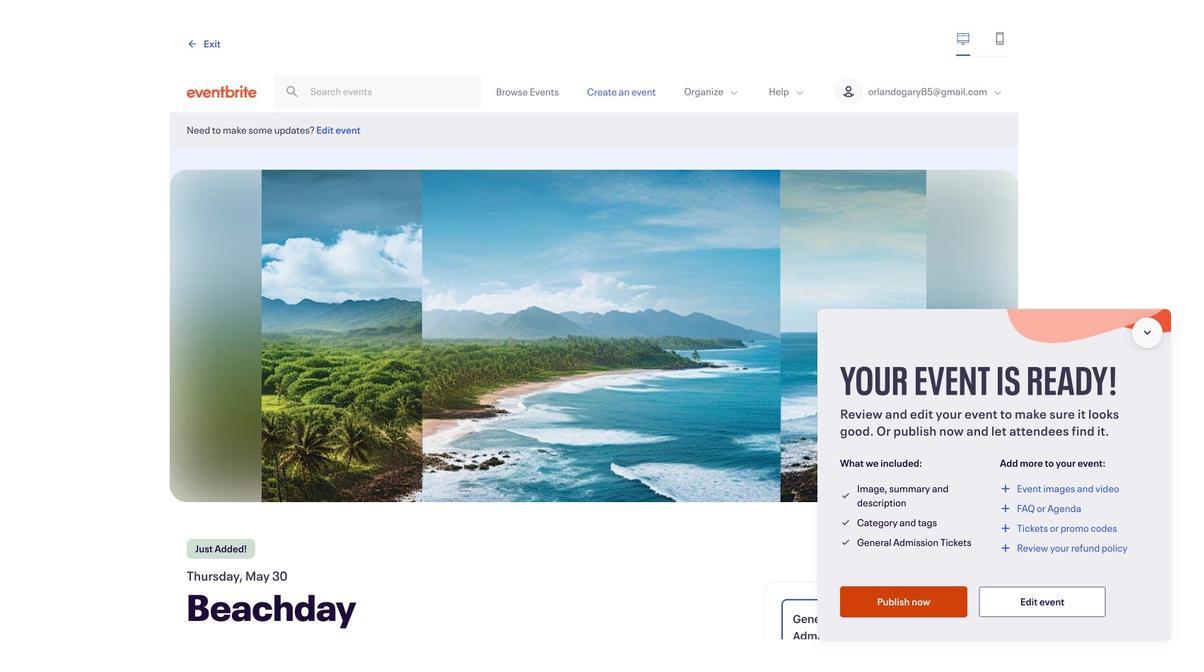 Task type: describe. For each thing, give the bounding box(es) containing it.
show mobile preview image
[[993, 31, 1007, 45]]

show desktop preview image
[[956, 31, 971, 45]]



Task type: vqa. For each thing, say whether or not it's contained in the screenshot.
the right cookies
no



